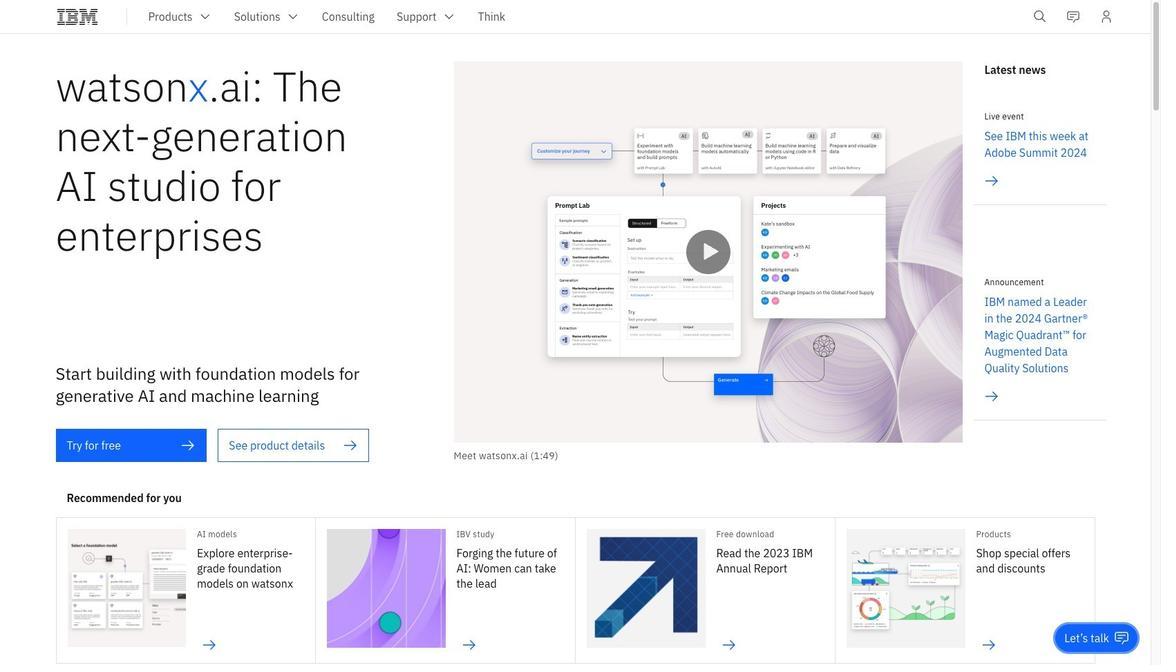 Task type: vqa. For each thing, say whether or not it's contained in the screenshot.
Open Cookie Preferences Modal SECTION
no



Task type: describe. For each thing, give the bounding box(es) containing it.
let's talk element
[[1065, 631, 1110, 646]]



